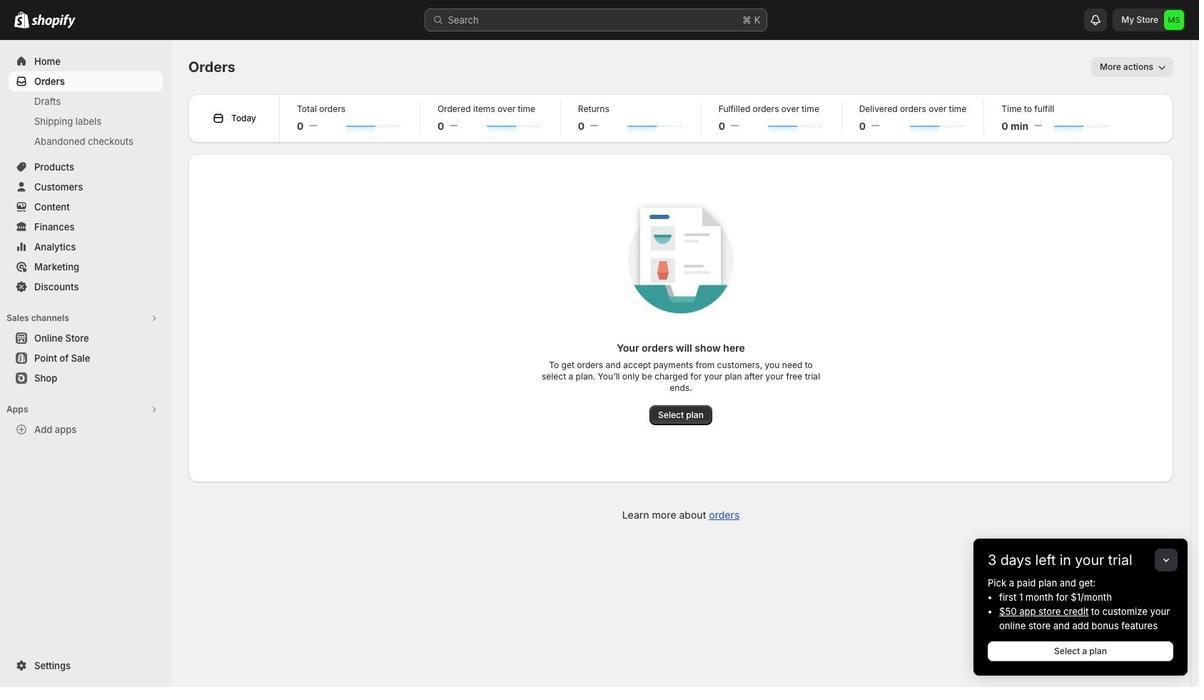 Task type: describe. For each thing, give the bounding box(es) containing it.
my store image
[[1165, 10, 1185, 30]]

1 horizontal spatial shopify image
[[31, 14, 76, 29]]



Task type: vqa. For each thing, say whether or not it's contained in the screenshot.
My Store icon
yes



Task type: locate. For each thing, give the bounding box(es) containing it.
shopify image
[[14, 11, 29, 29], [31, 14, 76, 29]]

0 horizontal spatial shopify image
[[14, 11, 29, 29]]



